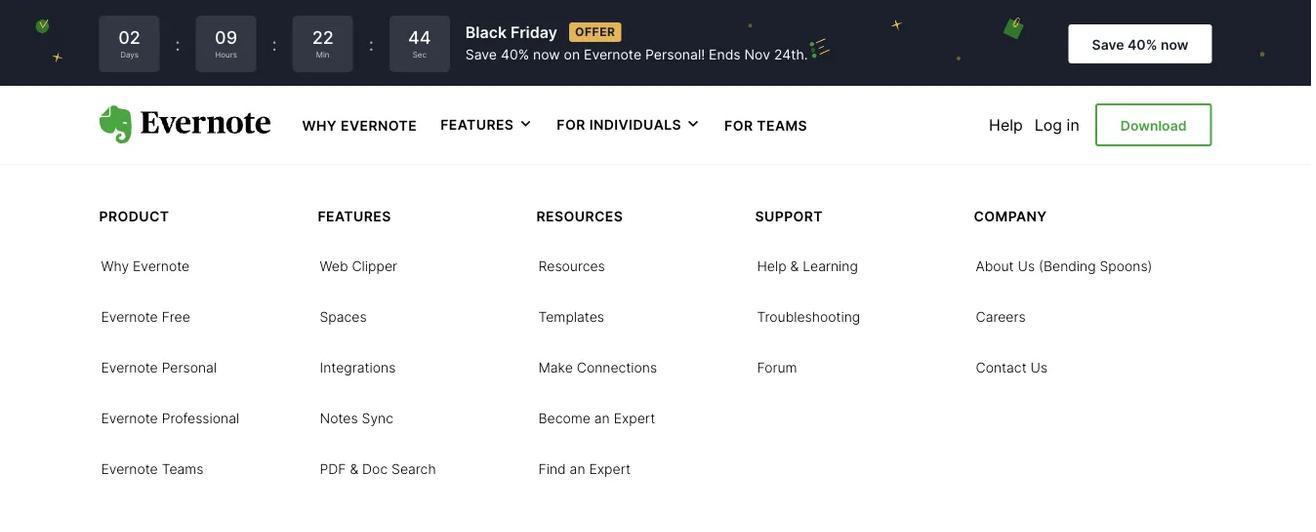 Task type: describe. For each thing, give the bounding box(es) containing it.
for teams
[[725, 117, 808, 134]]

44
[[408, 27, 431, 48]]

personal
[[162, 360, 217, 377]]

save 40% now on evernote personal! ends nov 24th.
[[466, 47, 808, 63]]

troubleshooting
[[758, 309, 861, 326]]

evernote up evernote teams link
[[101, 411, 158, 427]]

resources link
[[539, 256, 605, 276]]

nov
[[745, 47, 771, 63]]

evernote down offer
[[584, 47, 642, 63]]

now for save 40% now on evernote personal! ends nov 24th.
[[533, 47, 560, 63]]

1 evernote logo image from the top
[[99, 74, 271, 113]]

0 horizontal spatial features
[[318, 208, 391, 225]]

make connections
[[539, 360, 658, 377]]

09 hours
[[215, 27, 238, 59]]

notes
[[320, 411, 358, 427]]

for for for individuals
[[557, 116, 586, 133]]

notes sync link
[[320, 409, 394, 428]]

notes sync
[[320, 411, 394, 427]]

evernote professional
[[101, 411, 240, 427]]

44 sec
[[408, 27, 431, 59]]

evernote personal
[[101, 360, 217, 377]]

for teams link
[[725, 115, 808, 134]]

contact
[[976, 360, 1027, 377]]

evernote down evernote professional
[[101, 462, 158, 478]]

find an expert link
[[539, 460, 631, 479]]

evernote professional link
[[101, 409, 240, 428]]

save for save 40% now on evernote personal! ends nov 24th.
[[466, 47, 497, 63]]

help for help
[[990, 115, 1024, 134]]

expert for become an expert
[[614, 411, 656, 427]]

about us (bending spoons)
[[976, 258, 1153, 275]]

templates
[[539, 309, 605, 326]]

& for pdf
[[350, 462, 359, 478]]

help & learning link
[[758, 256, 858, 276]]

contact us link
[[976, 358, 1048, 377]]

evernote free link
[[101, 307, 190, 326]]

download link
[[1096, 104, 1213, 147]]

2 evernote logo image from the top
[[99, 106, 271, 144]]

forum
[[758, 360, 798, 377]]

22 min
[[312, 27, 334, 59]]

& for help
[[791, 258, 799, 275]]

pdf
[[320, 462, 346, 478]]

features button
[[441, 115, 534, 135]]

evernote down the sec
[[341, 117, 417, 134]]

free
[[162, 309, 190, 326]]

company
[[974, 208, 1048, 225]]

search
[[392, 462, 436, 478]]

for individuals button
[[557, 115, 701, 135]]

careers
[[976, 309, 1026, 326]]

pdf & doc search link
[[320, 460, 436, 479]]

black
[[466, 22, 507, 41]]

troubleshooting link
[[758, 307, 861, 326]]

for individuals
[[557, 116, 682, 133]]

on
[[564, 47, 580, 63]]

about
[[976, 258, 1015, 275]]

evernote teams link
[[101, 460, 204, 479]]

integrations
[[320, 360, 396, 377]]

web clipper
[[320, 258, 398, 275]]

40% for save 40% now on evernote personal! ends nov 24th.
[[501, 47, 530, 63]]

become
[[539, 411, 591, 427]]

evernote teams
[[101, 462, 204, 478]]

for for for teams
[[725, 117, 754, 134]]

web
[[320, 258, 348, 275]]

log
[[1035, 115, 1063, 134]]

why for evernote professional
[[101, 258, 129, 275]]

find an expert
[[539, 462, 631, 478]]

evernote up evernote free link
[[133, 258, 190, 275]]

spoons)
[[1100, 258, 1153, 275]]

web clipper link
[[320, 256, 398, 276]]

learning
[[803, 258, 858, 275]]

about us (bending spoons) link
[[976, 256, 1153, 276]]

save 40% now link
[[1069, 24, 1213, 63]]

save 40% now
[[1093, 36, 1189, 53]]

evernote down evernote free in the left of the page
[[101, 360, 158, 377]]

download
[[1121, 117, 1187, 134]]

02 days
[[118, 27, 141, 59]]

features inside button
[[441, 116, 514, 133]]

1 : from the left
[[175, 33, 180, 55]]

evernote free
[[101, 309, 190, 326]]



Task type: locate. For each thing, give the bounding box(es) containing it.
features up web clipper link
[[318, 208, 391, 225]]

individuals
[[590, 116, 682, 133]]

spaces
[[320, 309, 367, 326]]

0 vertical spatial an
[[595, 411, 610, 427]]

0 horizontal spatial :
[[175, 33, 180, 55]]

1 horizontal spatial why evernote link
[[302, 115, 417, 134]]

: left "22 min"
[[272, 33, 277, 55]]

save for save 40% now
[[1093, 36, 1125, 53]]

for left individuals
[[557, 116, 586, 133]]

teams for evernote teams
[[162, 462, 204, 478]]

min
[[316, 50, 330, 59]]

3 : from the left
[[369, 33, 374, 55]]

make connections link
[[539, 358, 658, 377]]

why evernote up evernote free link
[[101, 258, 190, 275]]

teams down 24th. in the right top of the page
[[757, 117, 808, 134]]

1 horizontal spatial 40%
[[1128, 36, 1158, 53]]

an inside become an expert link
[[595, 411, 610, 427]]

log in
[[1035, 115, 1080, 134]]

24th.
[[775, 47, 808, 63]]

1 horizontal spatial help
[[990, 115, 1024, 134]]

save up download link
[[1093, 36, 1125, 53]]

expert inside 'find an expert' link
[[589, 462, 631, 478]]

now for save 40% now
[[1161, 36, 1189, 53]]

0 horizontal spatial save
[[466, 47, 497, 63]]

0 horizontal spatial help
[[758, 258, 787, 275]]

pdf & doc search
[[320, 462, 436, 478]]

help for help & learning
[[758, 258, 787, 275]]

evernote left free
[[101, 309, 158, 326]]

an
[[595, 411, 610, 427], [570, 462, 586, 478]]

& left doc
[[350, 462, 359, 478]]

why
[[302, 117, 337, 134], [101, 258, 129, 275]]

1 vertical spatial help
[[758, 258, 787, 275]]

2 : from the left
[[272, 33, 277, 55]]

support
[[756, 208, 823, 225]]

40% down black friday
[[501, 47, 530, 63]]

become an expert link
[[539, 409, 656, 428]]

why evernote for evernote
[[101, 258, 190, 275]]

1 horizontal spatial &
[[791, 258, 799, 275]]

0 vertical spatial us
[[1018, 258, 1036, 275]]

save down black
[[466, 47, 497, 63]]

1 vertical spatial resources
[[539, 258, 605, 275]]

0 horizontal spatial why
[[101, 258, 129, 275]]

why evernote link
[[302, 115, 417, 134], [101, 256, 190, 276]]

1 horizontal spatial why
[[302, 117, 337, 134]]

careers link
[[976, 307, 1026, 326]]

0 vertical spatial why evernote
[[302, 117, 417, 134]]

contact us
[[976, 360, 1048, 377]]

expert down connections
[[614, 411, 656, 427]]

22
[[312, 27, 334, 48]]

0 vertical spatial &
[[791, 258, 799, 275]]

us right about
[[1018, 258, 1036, 275]]

1 vertical spatial us
[[1031, 360, 1048, 377]]

0 vertical spatial why evernote link
[[302, 115, 417, 134]]

an inside 'find an expert' link
[[570, 462, 586, 478]]

connections
[[577, 360, 658, 377]]

expert inside become an expert link
[[614, 411, 656, 427]]

expert
[[614, 411, 656, 427], [589, 462, 631, 478]]

now
[[1161, 36, 1189, 53], [533, 47, 560, 63]]

0 vertical spatial features
[[441, 116, 514, 133]]

evernote logo image
[[99, 74, 271, 113], [99, 106, 271, 144]]

spaces link
[[320, 307, 367, 326]]

0 vertical spatial resources
[[537, 208, 623, 225]]

friday
[[511, 22, 558, 41]]

why down product
[[101, 258, 129, 275]]

2 horizontal spatial :
[[369, 33, 374, 55]]

0 horizontal spatial an
[[570, 462, 586, 478]]

0 vertical spatial teams
[[757, 117, 808, 134]]

teams
[[757, 117, 808, 134], [162, 462, 204, 478]]

1 horizontal spatial now
[[1161, 36, 1189, 53]]

an for become
[[595, 411, 610, 427]]

0 horizontal spatial &
[[350, 462, 359, 478]]

0 horizontal spatial 40%
[[501, 47, 530, 63]]

resources up the templates "link"
[[539, 258, 605, 275]]

why evernote down min
[[302, 117, 417, 134]]

why down min
[[302, 117, 337, 134]]

features down black
[[441, 116, 514, 133]]

become an expert
[[539, 411, 656, 427]]

why evernote for for
[[302, 117, 417, 134]]

expert for find an expert
[[589, 462, 631, 478]]

us for about
[[1018, 258, 1036, 275]]

for inside button
[[557, 116, 586, 133]]

resources up the resources link at the left of the page
[[537, 208, 623, 225]]

help left log on the top of page
[[990, 115, 1024, 134]]

help & learning
[[758, 258, 858, 275]]

professional
[[162, 411, 240, 427]]

evernote personal link
[[101, 358, 217, 377]]

save
[[1093, 36, 1125, 53], [466, 47, 497, 63]]

: left 09 hours
[[175, 33, 180, 55]]

help link
[[990, 115, 1024, 134]]

1 horizontal spatial an
[[595, 411, 610, 427]]

1 vertical spatial teams
[[162, 462, 204, 478]]

why evernote link for evernote
[[101, 256, 190, 276]]

0 vertical spatial help
[[990, 115, 1024, 134]]

1 vertical spatial an
[[570, 462, 586, 478]]

0 horizontal spatial why evernote link
[[101, 256, 190, 276]]

make
[[539, 360, 573, 377]]

personal!
[[646, 47, 705, 63]]

help down support
[[758, 258, 787, 275]]

forum link
[[758, 358, 798, 377]]

in
[[1067, 115, 1080, 134]]

0 horizontal spatial for
[[557, 116, 586, 133]]

1 horizontal spatial teams
[[757, 117, 808, 134]]

ends
[[709, 47, 741, 63]]

now left on on the top left of the page
[[533, 47, 560, 63]]

why evernote link for for
[[302, 115, 417, 134]]

1 horizontal spatial features
[[441, 116, 514, 133]]

clipper
[[352, 258, 398, 275]]

1 vertical spatial why evernote
[[101, 258, 190, 275]]

us right contact
[[1031, 360, 1048, 377]]

why for for teams
[[302, 117, 337, 134]]

log in link
[[1035, 115, 1080, 134]]

evernote
[[584, 47, 642, 63], [341, 117, 417, 134], [133, 258, 190, 275], [101, 309, 158, 326], [101, 360, 158, 377], [101, 411, 158, 427], [101, 462, 158, 478]]

days
[[120, 50, 139, 59]]

0 horizontal spatial now
[[533, 47, 560, 63]]

expert down "become an expert"
[[589, 462, 631, 478]]

why evernote link down min
[[302, 115, 417, 134]]

product
[[99, 208, 169, 225]]

:
[[175, 33, 180, 55], [272, 33, 277, 55], [369, 33, 374, 55]]

templates link
[[539, 307, 605, 326]]

&
[[791, 258, 799, 275], [350, 462, 359, 478]]

0 horizontal spatial teams
[[162, 462, 204, 478]]

teams for for teams
[[757, 117, 808, 134]]

us
[[1018, 258, 1036, 275], [1031, 360, 1048, 377]]

find
[[539, 462, 566, 478]]

1 vertical spatial features
[[318, 208, 391, 225]]

0 vertical spatial expert
[[614, 411, 656, 427]]

09
[[215, 27, 238, 48]]

integrations link
[[320, 358, 396, 377]]

an right become
[[595, 411, 610, 427]]

hours
[[215, 50, 237, 59]]

resources
[[537, 208, 623, 225], [539, 258, 605, 275]]

1 vertical spatial why
[[101, 258, 129, 275]]

: left '44 sec'
[[369, 33, 374, 55]]

sync
[[362, 411, 394, 427]]

us for contact
[[1031, 360, 1048, 377]]

1 horizontal spatial why evernote
[[302, 117, 417, 134]]

1 vertical spatial expert
[[589, 462, 631, 478]]

for down ends
[[725, 117, 754, 134]]

doc
[[362, 462, 388, 478]]

an for find
[[570, 462, 586, 478]]

us inside "link"
[[1018, 258, 1036, 275]]

1 vertical spatial &
[[350, 462, 359, 478]]

1 horizontal spatial :
[[272, 33, 277, 55]]

02
[[118, 27, 141, 48]]

40%
[[1128, 36, 1158, 53], [501, 47, 530, 63]]

black friday
[[466, 22, 558, 41]]

help
[[990, 115, 1024, 134], [758, 258, 787, 275]]

teams down evernote professional
[[162, 462, 204, 478]]

0 vertical spatial why
[[302, 117, 337, 134]]

1 horizontal spatial save
[[1093, 36, 1125, 53]]

1 vertical spatial why evernote link
[[101, 256, 190, 276]]

40% up download link
[[1128, 36, 1158, 53]]

sec
[[413, 50, 427, 59]]

why evernote link up evernote free link
[[101, 256, 190, 276]]

an right find
[[570, 462, 586, 478]]

0 horizontal spatial why evernote
[[101, 258, 190, 275]]

40% for save 40% now
[[1128, 36, 1158, 53]]

offer
[[575, 25, 616, 39]]

& left learning
[[791, 258, 799, 275]]

(bending
[[1039, 258, 1097, 275]]

1 horizontal spatial for
[[725, 117, 754, 134]]

now up download link
[[1161, 36, 1189, 53]]

features
[[441, 116, 514, 133], [318, 208, 391, 225]]



Task type: vqa. For each thing, say whether or not it's contained in the screenshot.
the bottommost Why
yes



